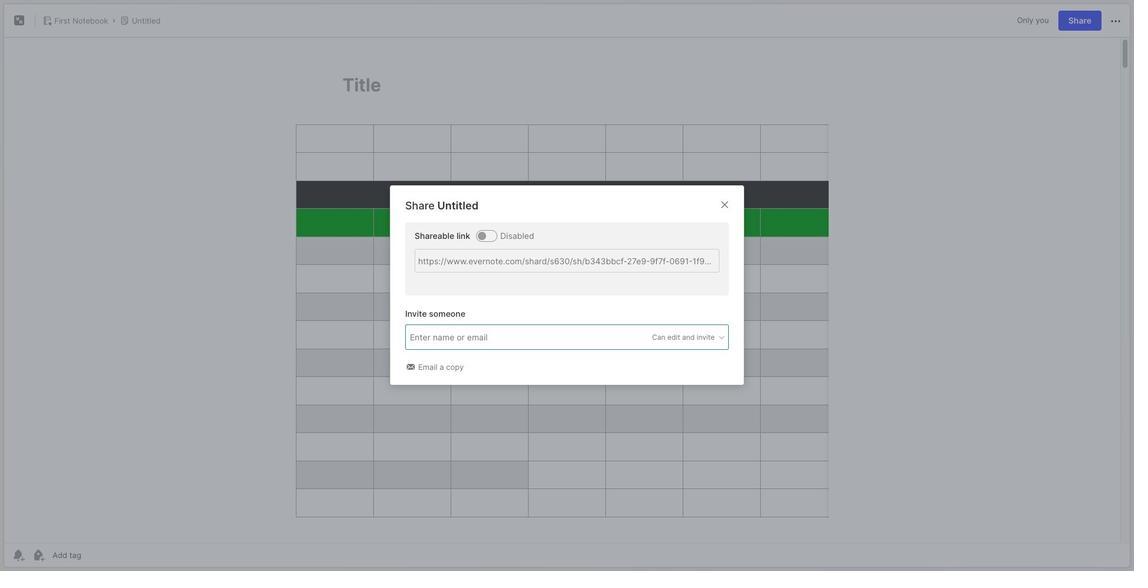 Task type: describe. For each thing, give the bounding box(es) containing it.
Add tag field
[[409, 331, 551, 344]]

note window element
[[4, 4, 1131, 568]]

close image
[[718, 198, 732, 212]]

Shared URL text field
[[415, 250, 720, 273]]



Task type: locate. For each thing, give the bounding box(es) containing it.
Note Editor text field
[[4, 37, 1130, 544]]

add tag image
[[31, 549, 45, 563]]

shared link switcher image
[[478, 232, 486, 240]]

collapse note image
[[12, 14, 27, 28]]

Select permission field
[[630, 333, 726, 343]]

add a reminder image
[[11, 549, 25, 563]]



Task type: vqa. For each thing, say whether or not it's contained in the screenshot.
the Note Window element
yes



